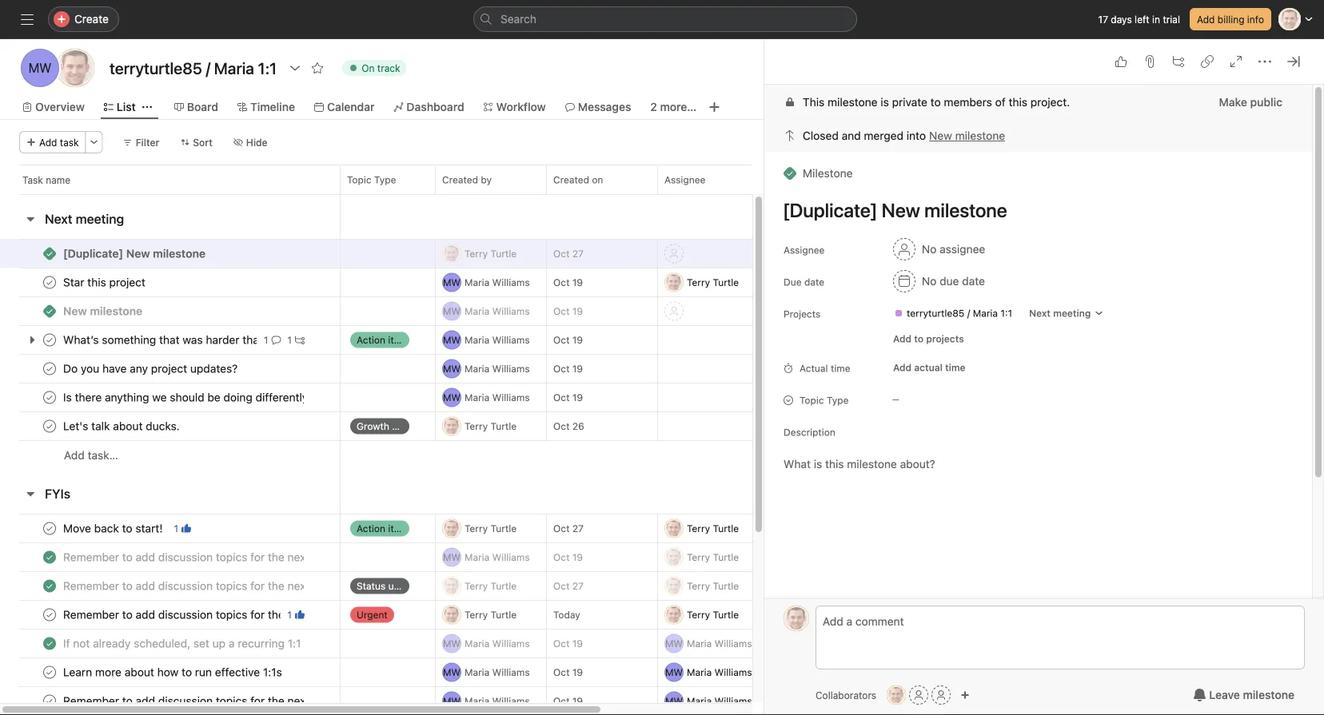 Task type: vqa. For each thing, say whether or not it's contained in the screenshot.
Remove option image to the top
no



Task type: locate. For each thing, give the bounding box(es) containing it.
27 for update
[[573, 581, 584, 592]]

main content containing this milestone is private to members of this project.
[[765, 85, 1313, 716]]

2 created from the left
[[554, 174, 589, 186]]

7 oct 19 from the top
[[554, 639, 583, 650]]

2 creator for remember to add discussion topics for the next meeting cell from the top
[[435, 572, 547, 602]]

track
[[377, 62, 400, 74]]

completed image for if not already scheduled, set up a recurring 1:1 meeting in your calendar text box
[[40, 635, 59, 654]]

1 vertical spatial next
[[1030, 308, 1051, 319]]

oct for creator for if not already scheduled, set up a recurring 1:1 meeting in your calendar cell at left bottom
[[554, 639, 570, 650]]

0 likes. click to like this task image
[[1115, 55, 1128, 68]]

2 no from the top
[[922, 275, 937, 288]]

19
[[573, 277, 583, 288], [573, 306, 583, 317], [573, 335, 583, 346], [573, 364, 583, 375], [573, 392, 583, 404], [573, 552, 583, 564], [573, 639, 583, 650], [573, 668, 583, 679], [573, 696, 583, 708]]

terryturtle85 / maria 1:1 link
[[888, 306, 1019, 322]]

move tasks between sections image
[[314, 697, 324, 707]]

8 completed checkbox from the top
[[40, 664, 59, 683]]

tt
[[67, 60, 83, 76], [446, 248, 458, 260], [668, 277, 680, 288], [446, 421, 458, 432], [446, 524, 458, 535], [668, 524, 680, 535], [668, 552, 680, 564], [446, 581, 458, 592], [668, 581, 680, 592], [446, 610, 458, 621], [668, 610, 680, 621], [791, 614, 803, 625], [891, 690, 903, 702]]

action item button
[[341, 515, 435, 544]]

completed image inside is there anything we should be doing differently? cell
[[40, 388, 59, 408]]

0 vertical spatial action item
[[357, 335, 408, 346]]

Task Name text field
[[773, 192, 1293, 229]]

maria williams inside the creator for learn more about how to run effective 1:1s cell
[[465, 668, 530, 679]]

oct for the creator for star this project cell
[[554, 277, 570, 288]]

meeting right the 1:1 at right
[[1054, 308, 1091, 319]]

row containing action item
[[0, 326, 939, 355]]

1 completed checkbox from the top
[[40, 273, 59, 292]]

meeting up [duplicate] new milestone text field on the left top of page
[[76, 212, 124, 227]]

completed image inside let's talk about ducks. cell
[[40, 417, 59, 436]]

created on
[[554, 174, 603, 186]]

Completed milestone checkbox
[[43, 248, 56, 260]]

0 horizontal spatial to
[[915, 334, 924, 345]]

0 vertical spatial next
[[45, 212, 72, 227]]

show options image
[[289, 62, 302, 74]]

add left actual
[[893, 362, 912, 374]]

2 action item from the top
[[357, 524, 408, 535]]

10 oct from the top
[[554, 581, 570, 592]]

completed checkbox inside learn more about how to run effective 1:1s cell
[[40, 664, 59, 683]]

0 horizontal spatial topic
[[347, 174, 372, 186]]

0 horizontal spatial meeting
[[76, 212, 124, 227]]

williams inside the creator for is there anything we should be doing differently? cell
[[492, 392, 530, 404]]

to right private
[[931, 96, 941, 109]]

completed image
[[40, 273, 59, 292], [40, 331, 59, 350], [40, 388, 59, 408], [40, 520, 59, 539], [40, 548, 59, 568], [40, 606, 59, 625], [40, 692, 59, 712]]

completed milestone image
[[43, 248, 56, 260], [43, 305, 56, 318]]

assignee
[[940, 243, 986, 256]]

add subtask image
[[1173, 55, 1185, 68]]

[duplicate] new milestone cell
[[0, 239, 341, 269]]

remember to add discussion topics for the next meeting cell
[[0, 543, 341, 573], [0, 572, 341, 602], [0, 601, 341, 630], [0, 687, 341, 716]]

make
[[1219, 96, 1248, 109]]

1 vertical spatial topic
[[800, 395, 824, 406]]

1 horizontal spatial tt button
[[887, 686, 906, 706]]

2 vertical spatial 27
[[573, 581, 584, 592]]

5 19 from the top
[[573, 392, 583, 404]]

creator for remember to add discussion topics for the next meeting cell
[[435, 543, 547, 573], [435, 572, 547, 602], [435, 601, 547, 630], [435, 687, 547, 716]]

1 horizontal spatial assignee
[[784, 245, 825, 256]]

terry
[[465, 248, 488, 260], [687, 277, 710, 288], [465, 421, 488, 432], [465, 524, 488, 535], [687, 524, 710, 535], [687, 552, 710, 564], [465, 581, 488, 592], [687, 581, 710, 592], [465, 610, 488, 621], [687, 610, 710, 621]]

oct for creator for move back to start! cell at the bottom
[[554, 524, 570, 535]]

None text field
[[106, 54, 281, 82]]

expand subtask list for the task what's something that was harder than expected? image
[[26, 334, 38, 347]]

completed milestone image left new milestone text field
[[43, 305, 56, 318]]

0 horizontal spatial topic type
[[347, 174, 396, 186]]

oct for the creator for learn more about how to run effective 1:1s cell
[[554, 668, 570, 679]]

add inside row
[[64, 449, 85, 462]]

action item for action item popup button
[[357, 524, 408, 535]]

maria williams inside creator for do you have any project updates? cell
[[465, 364, 530, 375]]

0 vertical spatial no
[[922, 243, 937, 256]]

1 subtask image
[[295, 336, 305, 345]]

2 item from the top
[[388, 524, 408, 535]]

oct 19 for the creator for learn more about how to run effective 1:1s cell
[[554, 668, 583, 679]]

topic type down actual time
[[800, 395, 849, 406]]

oct 19 for creator for do you have any project updates? cell in the left of the page
[[554, 364, 583, 375]]

2 completed milestone image from the top
[[43, 305, 56, 318]]

— inside — dropdown button
[[893, 395, 900, 404]]

remember to add discussion topics for the next meeting text field down learn more about how to run effective 1:1s text field
[[60, 694, 305, 710]]

3 27 from the top
[[573, 581, 584, 592]]

maria williams inside creator for what's something that was harder than expected? cell
[[465, 335, 530, 346]]

add or remove collaborators image
[[961, 691, 970, 701]]

completed checkbox for if not already scheduled, set up a recurring 1:1 meeting in your calendar text box
[[40, 635, 59, 654]]

assignee inside row
[[665, 174, 706, 186]]

leave
[[1210, 689, 1241, 702]]

0 vertical spatial milestone
[[828, 96, 878, 109]]

completed image
[[40, 360, 59, 379], [40, 417, 59, 436], [40, 577, 59, 596], [40, 635, 59, 654], [40, 664, 59, 683]]

tt inside the creator for [duplicate] new milestone cell
[[446, 248, 458, 260]]

— for — dropdown button
[[893, 395, 900, 404]]

remember to add discussion topics for the next meeting cell down learn more about how to run effective 1:1s text field
[[0, 687, 341, 716]]

topic down actual
[[800, 395, 824, 406]]

created left on
[[554, 174, 589, 186]]

2 more… button
[[651, 98, 697, 116]]

0 vertical spatial type
[[374, 174, 396, 186]]

1 horizontal spatial to
[[931, 96, 941, 109]]

completed milestone image inside [duplicate] new milestone cell
[[43, 248, 56, 260]]

maria inside creator for new milestone cell
[[465, 306, 490, 317]]

dashboard link
[[394, 98, 464, 116]]

oct 19 for creator for if not already scheduled, set up a recurring 1:1 meeting in your calendar cell at left bottom
[[554, 639, 583, 650]]

3 completed checkbox from the top
[[40, 548, 59, 568]]

more actions image
[[89, 138, 99, 147]]

completed image inside do you have any project updates? cell
[[40, 360, 59, 379]]

13 oct from the top
[[554, 696, 570, 708]]

0 horizontal spatial created
[[442, 174, 478, 186]]

2 completed image from the top
[[40, 331, 59, 350]]

completed image for learn more about how to run effective 1:1s text field
[[40, 664, 59, 683]]

1 vertical spatial assignee
[[784, 245, 825, 256]]

action for action item popup button
[[357, 524, 386, 535]]

1 19 from the top
[[573, 277, 583, 288]]

mw
[[28, 60, 52, 76], [443, 277, 461, 288], [443, 306, 461, 317], [443, 335, 461, 346], [443, 364, 461, 375], [443, 392, 461, 404], [443, 552, 461, 564], [443, 639, 461, 650], [665, 639, 683, 650], [443, 668, 461, 679], [665, 668, 683, 679], [443, 696, 461, 708], [665, 696, 683, 708]]

0 vertical spatial meeting
[[76, 212, 124, 227]]

2 oct 19 from the top
[[554, 306, 583, 317]]

1 creator for remember to add discussion topics for the next meeting cell from the top
[[435, 543, 547, 573]]

If not already scheduled, set up a recurring 1:1 meeting in your calendar text field
[[60, 636, 305, 652]]

4 oct 19 from the top
[[554, 364, 583, 375]]

next inside next meeting button
[[45, 212, 72, 227]]

collapse task list for this section image
[[24, 213, 37, 226]]

add actual time
[[893, 362, 966, 374]]

add left task
[[39, 137, 57, 148]]

remember to add discussion topics for the next meeting cell up if not already scheduled, set up a recurring 1:1 meeting in your calendar text box
[[0, 601, 341, 630]]

turtle inside creator for let's talk about ducks. cell
[[491, 421, 517, 432]]

oct 19 for creator for new milestone cell
[[554, 306, 583, 317]]

3 oct from the top
[[554, 306, 570, 317]]

oct
[[554, 248, 570, 260], [554, 277, 570, 288], [554, 306, 570, 317], [554, 335, 570, 346], [554, 364, 570, 375], [554, 392, 570, 404], [554, 421, 570, 432], [554, 524, 570, 535], [554, 552, 570, 564], [554, 581, 570, 592], [554, 639, 570, 650], [554, 668, 570, 679], [554, 696, 570, 708]]

1 horizontal spatial next
[[1030, 308, 1051, 319]]

0 vertical spatial 27
[[573, 248, 584, 260]]

0 horizontal spatial next meeting
[[45, 212, 124, 227]]

4 completed checkbox from the top
[[40, 692, 59, 712]]

1 vertical spatial no
[[922, 275, 937, 288]]

2 19 from the top
[[573, 306, 583, 317]]

remember to add discussion topics for the next meeting cell for urgent dropdown button
[[0, 601, 341, 630]]

0 vertical spatial —
[[893, 395, 900, 404]]

created for created by
[[442, 174, 478, 186]]

repeats image
[[817, 609, 830, 622], [810, 696, 823, 708]]

collapse task list for this section image
[[24, 488, 37, 501]]

0 vertical spatial next meeting
[[45, 212, 124, 227]]

action item
[[357, 335, 408, 346], [357, 524, 408, 535]]

2 remember to add discussion topics for the next meeting text field from the top
[[60, 608, 281, 624]]

1 vertical spatial to
[[915, 334, 924, 345]]

add actual time button
[[886, 357, 973, 379]]

1 for action item
[[174, 524, 178, 535]]

8 19 from the top
[[573, 668, 583, 679]]

6 oct from the top
[[554, 392, 570, 404]]

row containing task name
[[0, 165, 939, 194]]

item for action item popup button
[[388, 524, 408, 535]]

add for add task
[[39, 137, 57, 148]]

1 completed milestone image from the top
[[43, 248, 56, 260]]

add inside dropdown button
[[893, 362, 912, 374]]

action item inside popup button
[[357, 524, 408, 535]]

1 vertical spatial 27
[[573, 524, 584, 535]]

2 completed checkbox from the top
[[40, 360, 59, 379]]

— inside — popup button
[[350, 697, 357, 706]]

0 horizontal spatial next
[[45, 212, 72, 227]]

3 oct 19 from the top
[[554, 335, 583, 346]]

oct 27 right creator for move back to start! cell at the bottom
[[554, 524, 584, 535]]

sort
[[193, 137, 213, 148]]

task name
[[22, 174, 70, 186]]

Completed checkbox
[[40, 273, 59, 292], [40, 417, 59, 436], [40, 548, 59, 568], [40, 692, 59, 712]]

remember to add discussion topics for the next meeting cell up if not already scheduled, set up a recurring 1:1 meeting in your calendar cell
[[0, 572, 341, 602]]

no inside dropdown button
[[922, 275, 937, 288]]

19 for creator for if not already scheduled, set up a recurring 1:1 meeting in your calendar cell at left bottom
[[573, 639, 583, 650]]

1 horizontal spatial topic type
[[800, 395, 849, 406]]

3 completed image from the top
[[40, 388, 59, 408]]

growth conversation button
[[341, 412, 450, 441]]

1 vertical spatial 1
[[288, 610, 292, 621]]

oct 19 for the creator for is there anything we should be doing differently? cell
[[554, 392, 583, 404]]

into
[[907, 129, 926, 142]]

completed image inside what's something that was harder than expected? cell
[[40, 331, 59, 350]]

williams inside creator for do you have any project updates? cell
[[492, 364, 530, 375]]

0 vertical spatial to
[[931, 96, 941, 109]]

4 creator for remember to add discussion topics for the next meeting cell from the top
[[435, 687, 547, 716]]

1 27 from the top
[[573, 248, 584, 260]]

item inside dropdown button
[[388, 335, 408, 346]]

to left projects on the top
[[915, 334, 924, 345]]

1 action item from the top
[[357, 335, 408, 346]]

0 vertical spatial 1 button
[[171, 521, 194, 537]]

maria williams inside the creator for star this project cell
[[465, 277, 530, 288]]

what's something that was harder than expected? cell
[[0, 326, 341, 355]]

0 vertical spatial item
[[388, 335, 408, 346]]

row
[[0, 165, 939, 194], [19, 194, 919, 195], [0, 239, 939, 269], [0, 268, 939, 298], [0, 297, 939, 326], [0, 326, 939, 355], [0, 354, 939, 384], [0, 383, 939, 413], [0, 412, 939, 442], [0, 514, 939, 544], [0, 543, 939, 573], [0, 572, 939, 602], [0, 601, 939, 630], [0, 630, 939, 659], [0, 658, 939, 688], [0, 687, 939, 716]]

0 vertical spatial assignee
[[665, 174, 706, 186]]

1 horizontal spatial milestone
[[956, 129, 1006, 142]]

1 vertical spatial action
[[357, 524, 386, 535]]

next right collapse task list for this section icon
[[45, 212, 72, 227]]

5 completed image from the top
[[40, 664, 59, 683]]

info
[[1248, 14, 1265, 25]]

2 action from the top
[[357, 524, 386, 535]]

next meeting right the 1:1 at right
[[1030, 308, 1091, 319]]

8 oct 19 from the top
[[554, 668, 583, 679]]

19 for the creator for learn more about how to run effective 1:1s cell
[[573, 668, 583, 679]]

milestone right the leave
[[1243, 689, 1295, 702]]

1 no from the top
[[922, 243, 937, 256]]

1 horizontal spatial meeting
[[1054, 308, 1091, 319]]

no for no assignee
[[922, 243, 937, 256]]

oct for creator for let's talk about ducks. cell
[[554, 421, 570, 432]]

project.
[[1031, 96, 1070, 109]]

0 horizontal spatial —
[[350, 697, 357, 706]]

overview
[[35, 100, 85, 114]]

1 vertical spatial oct 27
[[554, 524, 584, 535]]

oct for creator for remember to add discussion topics for the next meeting 'cell' related to — popup button
[[554, 696, 570, 708]]

type inside [duplicate] new milestone dialog
[[827, 395, 849, 406]]

date right due
[[962, 275, 985, 288]]

oct for the creator for is there anything we should be doing differently? cell
[[554, 392, 570, 404]]

1 vertical spatial repeats image
[[810, 696, 823, 708]]

1 horizontal spatial time
[[946, 362, 966, 374]]

2 vertical spatial oct 27
[[554, 581, 584, 592]]

action up status
[[357, 524, 386, 535]]

milestone
[[803, 167, 853, 180]]

williams inside the creator for learn more about how to run effective 1:1s cell
[[492, 668, 530, 679]]

4 remember to add discussion topics for the next meeting cell from the top
[[0, 687, 341, 716]]

filter button
[[116, 131, 167, 154]]

1 horizontal spatial type
[[827, 395, 849, 406]]

19 for 4th creator for remember to add discussion topics for the next meeting 'cell' from the bottom
[[573, 552, 583, 564]]

milestone inside leave milestone button
[[1243, 689, 1295, 702]]

1 item from the top
[[388, 335, 408, 346]]

0 vertical spatial 1
[[174, 524, 178, 535]]

6 completed image from the top
[[40, 606, 59, 625]]

oct 27 up the today
[[554, 581, 584, 592]]

add task…
[[64, 449, 118, 462]]

0 vertical spatial remember to add discussion topics for the next meeting text field
[[60, 579, 305, 595]]

1 completed checkbox from the top
[[40, 331, 59, 350]]

cell
[[769, 326, 881, 355]]

0 vertical spatial action
[[357, 335, 386, 346]]

no left assignee
[[922, 243, 937, 256]]

1 vertical spatial —
[[350, 697, 357, 706]]

remember to add discussion topics for the next meeting text field down move back to start! cell
[[60, 550, 305, 566]]

9 19 from the top
[[573, 696, 583, 708]]

1 button
[[171, 521, 194, 537], [284, 608, 308, 624]]

1 oct 19 from the top
[[554, 277, 583, 288]]

creator for remember to add discussion topics for the next meeting cell for status update popup button
[[435, 572, 547, 602]]

1 vertical spatial milestone
[[956, 129, 1006, 142]]

5 oct 19 from the top
[[554, 392, 583, 404]]

next meeting inside dropdown button
[[1030, 308, 1091, 319]]

3 completed checkbox from the top
[[40, 388, 59, 408]]

0 vertical spatial completed milestone image
[[43, 248, 56, 260]]

11 oct from the top
[[554, 639, 570, 650]]

next meeting down name
[[45, 212, 124, 227]]

1 button left "urgent"
[[284, 608, 308, 624]]

1 button for action item
[[171, 521, 194, 537]]

completed checkbox for "is there anything we should be doing differently?" text field at the bottom of the page
[[40, 388, 59, 408]]

topic down calendar
[[347, 174, 372, 186]]

maria williams inside the creator for is there anything we should be doing differently? cell
[[465, 392, 530, 404]]

2 completed checkbox from the top
[[40, 417, 59, 436]]

maria inside the creator for learn more about how to run effective 1:1s cell
[[465, 668, 490, 679]]

copy milestone link image
[[1201, 55, 1214, 68]]

1 vertical spatial remember to add discussion topics for the next meeting text field
[[60, 608, 281, 624]]

williams for the creator for is there anything we should be doing differently? cell
[[492, 392, 530, 404]]

0 vertical spatial repeats image
[[817, 609, 830, 622]]

workflow link
[[484, 98, 546, 116]]

maria williams for the creator for learn more about how to run effective 1:1s cell
[[465, 668, 530, 679]]

0 horizontal spatial 1
[[174, 524, 178, 535]]

search list box
[[474, 6, 857, 32]]

1 button right move back to start! text field
[[171, 521, 194, 537]]

date
[[962, 275, 985, 288], [805, 277, 825, 288]]

1 inside move back to start! cell
[[174, 524, 178, 535]]

maria williams inside creator for if not already scheduled, set up a recurring 1:1 meeting in your calendar cell
[[465, 639, 530, 650]]

williams inside creator for new milestone cell
[[492, 306, 530, 317]]

1 remember to add discussion topics for the next meeting text field from the top
[[60, 550, 305, 566]]

action inside dropdown button
[[357, 335, 386, 346]]

0 horizontal spatial date
[[805, 277, 825, 288]]

completed milestone image inside new milestone cell
[[43, 305, 56, 318]]

9 oct 19 from the top
[[554, 696, 583, 708]]

1 vertical spatial meeting
[[1054, 308, 1091, 319]]

maria williams for creator for remember to add discussion topics for the next meeting 'cell' related to — popup button
[[465, 696, 530, 708]]

expand sidebar image
[[21, 13, 34, 26]]

assignee up due date
[[784, 245, 825, 256]]

1 horizontal spatial created
[[554, 174, 589, 186]]

move back to start! cell
[[0, 514, 341, 544]]

date right the due at the top
[[805, 277, 825, 288]]

action item button
[[341, 326, 435, 355]]

2 remember to add discussion topics for the next meeting text field from the top
[[60, 694, 305, 710]]

action for action item dropdown button in the top left of the page
[[357, 335, 386, 346]]

creator for do you have any project updates? cell
[[435, 354, 547, 384]]

assignee down more…
[[665, 174, 706, 186]]

1 action from the top
[[357, 335, 386, 346]]

no for no due date
[[922, 275, 937, 288]]

19 for creator for remember to add discussion topics for the next meeting 'cell' related to — popup button
[[573, 696, 583, 708]]

maria williams for creator for what's something that was harder than expected? cell
[[465, 335, 530, 346]]

williams inside creator for what's something that was harder than expected? cell
[[492, 335, 530, 346]]

1 remember to add discussion topics for the next meeting text field from the top
[[60, 579, 305, 595]]

remember to add discussion topics for the next meeting text field up if not already scheduled, set up a recurring 1:1 meeting in your calendar cell
[[60, 608, 281, 624]]

created left by
[[442, 174, 478, 186]]

12 oct from the top
[[554, 668, 570, 679]]

4 19 from the top
[[573, 364, 583, 375]]

1 horizontal spatial next meeting
[[1030, 308, 1091, 319]]

oct 27 down the "created on"
[[554, 248, 584, 260]]

Star this project text field
[[60, 275, 150, 291]]

mw inside creator for new milestone cell
[[443, 306, 461, 317]]

topic
[[347, 174, 372, 186], [800, 395, 824, 406]]

remember to add discussion topics for the next meeting text field up if not already scheduled, set up a recurring 1:1 meeting in your calendar text box
[[60, 579, 305, 595]]

0 vertical spatial remember to add discussion topics for the next meeting text field
[[60, 550, 305, 566]]

1 vertical spatial type
[[827, 395, 849, 406]]

completed checkbox inside do you have any project updates? cell
[[40, 360, 59, 379]]

2 more…
[[651, 100, 697, 114]]

— down add actual time
[[893, 395, 900, 404]]

4 completed image from the top
[[40, 635, 59, 654]]

0 horizontal spatial assignee
[[665, 174, 706, 186]]

2 oct 27 from the top
[[554, 524, 584, 535]]

milestone left is at the top right of page
[[828, 96, 878, 109]]

add up add actual time dropdown button
[[893, 334, 912, 345]]

williams for creator for do you have any project updates? cell in the left of the page
[[492, 364, 530, 375]]

0 vertical spatial topic type
[[347, 174, 396, 186]]

williams for 4th creator for remember to add discussion topics for the next meeting 'cell' from the bottom
[[492, 552, 530, 564]]

maria inside [duplicate] new milestone dialog
[[973, 308, 998, 319]]

3 remember to add discussion topics for the next meeting cell from the top
[[0, 601, 341, 630]]

no inside dropdown button
[[922, 243, 937, 256]]

remember to add discussion topics for the next meeting cell down move back to start! text field
[[0, 543, 341, 573]]

2 oct from the top
[[554, 277, 570, 288]]

williams
[[492, 277, 530, 288], [492, 306, 530, 317], [492, 335, 530, 346], [492, 364, 530, 375], [492, 392, 530, 404], [492, 552, 530, 564], [492, 639, 530, 650], [715, 639, 752, 650], [492, 668, 530, 679], [715, 668, 752, 679], [492, 696, 530, 708], [715, 696, 752, 708]]

Remember to add discussion topics for the next meeting text field
[[60, 579, 305, 595], [60, 694, 305, 710]]

7 oct from the top
[[554, 421, 570, 432]]

0 vertical spatial topic
[[347, 174, 372, 186]]

learn more about how to run effective 1:1s cell
[[0, 658, 341, 688]]

1 horizontal spatial topic
[[800, 395, 824, 406]]

collaborators
[[816, 690, 877, 702]]

is
[[881, 96, 889, 109]]

— button
[[886, 389, 982, 411]]

1 button inside move back to start! cell
[[171, 521, 194, 537]]

workflow
[[496, 100, 546, 114]]

completed checkbox for "do you have any project updates?" text box
[[40, 360, 59, 379]]

maria
[[465, 277, 490, 288], [465, 306, 490, 317], [973, 308, 998, 319], [465, 335, 490, 346], [465, 364, 490, 375], [465, 392, 490, 404], [465, 552, 490, 564], [465, 639, 490, 650], [687, 639, 712, 650], [465, 668, 490, 679], [687, 668, 712, 679], [465, 696, 490, 708], [687, 696, 712, 708]]

0 horizontal spatial type
[[374, 174, 396, 186]]

main content
[[765, 85, 1313, 716]]

maria inside the creator for star this project cell
[[465, 277, 490, 288]]

milestone down members
[[956, 129, 1006, 142]]

add left task…
[[64, 449, 85, 462]]

1 vertical spatial remember to add discussion topics for the next meeting text field
[[60, 694, 305, 710]]

oct 19
[[554, 277, 583, 288], [554, 306, 583, 317], [554, 335, 583, 346], [554, 364, 583, 375], [554, 392, 583, 404], [554, 552, 583, 564], [554, 639, 583, 650], [554, 668, 583, 679], [554, 696, 583, 708]]

list link
[[104, 98, 136, 116]]

6 completed checkbox from the top
[[40, 606, 59, 625]]

add inside "button"
[[893, 334, 912, 345]]

add left billing
[[1197, 14, 1215, 25]]

topic type inside [duplicate] new milestone dialog
[[800, 395, 849, 406]]

williams inside the creator for star this project cell
[[492, 277, 530, 288]]

list
[[117, 100, 136, 114]]

oct 27 for status update
[[554, 581, 584, 592]]

meeting inside button
[[76, 212, 124, 227]]

completed checkbox inside is there anything we should be doing differently? cell
[[40, 388, 59, 408]]

2 27 from the top
[[573, 524, 584, 535]]

next
[[45, 212, 72, 227], [1030, 308, 1051, 319]]

2 vertical spatial milestone
[[1243, 689, 1295, 702]]

action inside popup button
[[357, 524, 386, 535]]

oct 27
[[554, 248, 584, 260], [554, 524, 584, 535], [554, 581, 584, 592]]

completed image for let's talk about ducks. text box
[[40, 417, 59, 436]]

mw inside the creator for is there anything we should be doing differently? cell
[[443, 392, 461, 404]]

1 vertical spatial 1 button
[[284, 608, 308, 624]]

williams for creator for if not already scheduled, set up a recurring 1:1 meeting in your calendar cell at left bottom
[[492, 639, 530, 650]]

1 horizontal spatial —
[[893, 395, 900, 404]]

mw inside creator for what's something that was harder than expected? cell
[[443, 335, 461, 346]]

1 horizontal spatial date
[[962, 275, 985, 288]]

7 19 from the top
[[573, 639, 583, 650]]

on
[[362, 62, 375, 74]]

completed image inside learn more about how to run effective 1:1s cell
[[40, 664, 59, 683]]

completed milestone image for tt
[[43, 248, 56, 260]]

item inside popup button
[[388, 524, 408, 535]]

2 completed image from the top
[[40, 417, 59, 436]]

remember to add discussion topics for the next meeting cell containing 1
[[0, 601, 341, 630]]

completed checkbox inside if not already scheduled, set up a recurring 1:1 meeting in your calendar cell
[[40, 635, 59, 654]]

actual time
[[800, 363, 851, 374]]

terry inside creator for move back to start! cell
[[465, 524, 488, 535]]

1 vertical spatial action item
[[357, 524, 408, 535]]

topic type down calendar
[[347, 174, 396, 186]]

1 vertical spatial topic type
[[800, 395, 849, 406]]

projects
[[784, 309, 821, 320]]

1 remember to add discussion topics for the next meeting cell from the top
[[0, 543, 341, 573]]

turtle inside the creator for [duplicate] new milestone cell
[[491, 248, 517, 260]]

Completed checkbox
[[40, 331, 59, 350], [40, 360, 59, 379], [40, 388, 59, 408], [40, 520, 59, 539], [40, 577, 59, 596], [40, 606, 59, 625], [40, 635, 59, 654], [40, 664, 59, 683]]

1 completed image from the top
[[40, 360, 59, 379]]

is there anything we should be doing differently? cell
[[0, 383, 341, 413]]

leave milestone button
[[1183, 682, 1305, 710]]

creator for remember to add discussion topics for the next meeting cell for urgent dropdown button
[[435, 601, 547, 630]]

6 19 from the top
[[573, 552, 583, 564]]

1 vertical spatial next meeting
[[1030, 308, 1091, 319]]

repeats image for terry turtle
[[817, 609, 830, 622]]

topic type
[[347, 174, 396, 186], [800, 395, 849, 406]]

1 completed image from the top
[[40, 273, 59, 292]]

completed checkbox for learn more about how to run effective 1:1s text field
[[40, 664, 59, 683]]

no left due
[[922, 275, 937, 288]]

27 inside 'header next meeting' tree grid
[[573, 248, 584, 260]]

1 created from the left
[[442, 174, 478, 186]]

1 horizontal spatial 1
[[288, 610, 292, 621]]

next meeting
[[45, 212, 124, 227], [1030, 308, 1091, 319]]

completed image inside move back to start! cell
[[40, 520, 59, 539]]

creator for new milestone cell
[[435, 297, 547, 326]]

completed image for "do you have any project updates?" text box
[[40, 360, 59, 379]]

0 horizontal spatial tt button
[[784, 606, 809, 632]]

no
[[922, 243, 937, 256], [922, 275, 937, 288]]

completed image inside if not already scheduled, set up a recurring 1:1 meeting in your calendar cell
[[40, 635, 59, 654]]

of
[[996, 96, 1006, 109]]

maria williams for the creator for is there anything we should be doing differently? cell
[[465, 392, 530, 404]]

4 completed checkbox from the top
[[40, 520, 59, 539]]

1 oct from the top
[[554, 248, 570, 260]]

1 vertical spatial completed milestone image
[[43, 305, 56, 318]]

action right 1 subtask image
[[357, 335, 386, 346]]

0 vertical spatial tt button
[[784, 606, 809, 632]]

4 completed image from the top
[[40, 520, 59, 539]]

growth
[[357, 421, 389, 432]]

completed checkbox for remember to add discussion topics for the next meeting text field corresponding to tt
[[40, 606, 59, 625]]

action item inside dropdown button
[[357, 335, 408, 346]]

item
[[388, 335, 408, 346], [388, 524, 408, 535]]

maria williams for 4th creator for remember to add discussion topics for the next meeting 'cell' from the bottom
[[465, 552, 530, 564]]

27
[[573, 248, 584, 260], [573, 524, 584, 535], [573, 581, 584, 592]]

add task… button
[[64, 447, 118, 465]]

1 vertical spatial item
[[388, 524, 408, 535]]

2 horizontal spatial milestone
[[1243, 689, 1295, 702]]

19 for creator for do you have any project updates? cell in the left of the page
[[573, 364, 583, 375]]

due
[[784, 277, 802, 288]]

0 horizontal spatial 1 button
[[171, 521, 194, 537]]

row containing growth conversation
[[0, 412, 939, 442]]

completed milestone image down next meeting button
[[43, 248, 56, 260]]

oct 27 inside 'header next meeting' tree grid
[[554, 248, 584, 260]]

meeting
[[76, 212, 124, 227], [1054, 308, 1091, 319]]

1 oct 27 from the top
[[554, 248, 584, 260]]

next right the 1:1 at right
[[1030, 308, 1051, 319]]

0 horizontal spatial milestone
[[828, 96, 878, 109]]

Remember to add discussion topics for the next meeting text field
[[60, 550, 305, 566], [60, 608, 281, 624]]

maria williams inside creator for new milestone cell
[[465, 306, 530, 317]]

completed checkbox inside move back to start! cell
[[40, 520, 59, 539]]

5 oct from the top
[[554, 364, 570, 375]]

milestone for this
[[828, 96, 878, 109]]

0 vertical spatial oct 27
[[554, 248, 584, 260]]

9 oct from the top
[[554, 552, 570, 564]]

8 oct from the top
[[554, 524, 570, 535]]

close details image
[[1288, 55, 1301, 68]]

oct for the creator for [duplicate] new milestone cell
[[554, 248, 570, 260]]

— right move tasks between sections image
[[350, 697, 357, 706]]

3 creator for remember to add discussion topics for the next meeting cell from the top
[[435, 601, 547, 630]]

status
[[357, 581, 386, 592]]

williams inside creator for if not already scheduled, set up a recurring 1:1 meeting in your calendar cell
[[492, 639, 530, 650]]

completed milestone image for mw
[[43, 305, 56, 318]]

tt inside creator for let's talk about ducks. cell
[[446, 421, 458, 432]]

1 horizontal spatial 1 button
[[284, 608, 308, 624]]

5 completed image from the top
[[40, 548, 59, 568]]

7 completed checkbox from the top
[[40, 635, 59, 654]]

3 19 from the top
[[573, 335, 583, 346]]

topic inside [duplicate] new milestone dialog
[[800, 395, 824, 406]]

maria inside creator for what's something that was harder than expected? cell
[[465, 335, 490, 346]]

19 for creator for new milestone cell
[[573, 306, 583, 317]]

milestone
[[828, 96, 878, 109], [956, 129, 1006, 142], [1243, 689, 1295, 702]]

add for add billing info
[[1197, 14, 1215, 25]]

3 oct 27 from the top
[[554, 581, 584, 592]]

Is there anything we should be doing differently? text field
[[60, 390, 305, 406]]

add tab image
[[708, 101, 721, 114]]

maria williams for creator for do you have any project updates? cell in the left of the page
[[465, 364, 530, 375]]

19 for the creator for is there anything we should be doing differently? cell
[[573, 392, 583, 404]]

2 remember to add discussion topics for the next meeting cell from the top
[[0, 572, 341, 602]]

creator for let's talk about ducks. cell
[[435, 412, 547, 442]]



Task type: describe. For each thing, give the bounding box(es) containing it.
williams for the creator for learn more about how to run effective 1:1s cell
[[492, 668, 530, 679]]

create button
[[48, 6, 119, 32]]

messages
[[578, 100, 631, 114]]

name
[[46, 174, 70, 186]]

17
[[1099, 14, 1109, 25]]

Move back to start! text field
[[60, 521, 168, 537]]

created for created on
[[554, 174, 589, 186]]

make public
[[1219, 96, 1283, 109]]

remember to add discussion topics for the next meeting text field for tt
[[60, 579, 305, 595]]

no assignee
[[922, 243, 986, 256]]

urgent button
[[341, 601, 435, 630]]

main content inside [duplicate] new milestone dialog
[[765, 85, 1313, 716]]

merged
[[864, 129, 904, 142]]

status update button
[[341, 572, 435, 601]]

add for add to projects
[[893, 334, 912, 345]]

row containing tt
[[0, 239, 939, 269]]

description
[[784, 427, 836, 438]]

if not already scheduled, set up a recurring 1:1 meeting in your calendar cell
[[0, 630, 341, 659]]

6 oct 19 from the top
[[554, 552, 583, 564]]

header next meeting tree grid
[[0, 239, 939, 470]]

date inside dropdown button
[[962, 275, 985, 288]]

Learn more about how to run effective 1:1s text field
[[60, 665, 287, 681]]

creator for learn more about how to run effective 1:1s cell
[[435, 658, 547, 688]]

4 oct from the top
[[554, 335, 570, 346]]

in
[[1153, 14, 1161, 25]]

sort button
[[173, 131, 220, 154]]

on track
[[362, 62, 400, 74]]

status update
[[357, 581, 420, 592]]

urgent
[[357, 610, 388, 621]]

maria inside the creator for is there anything we should be doing differently? cell
[[465, 392, 490, 404]]

completed image inside star this project cell
[[40, 273, 59, 292]]

row containing status update
[[0, 572, 939, 602]]

meeting inside dropdown button
[[1054, 308, 1091, 319]]

growth conversation
[[357, 421, 450, 432]]

maria williams for creator for if not already scheduled, set up a recurring 1:1 meeting in your calendar cell at left bottom
[[465, 639, 530, 650]]

creator for what's something that was harder than expected? cell
[[435, 326, 547, 355]]

action item for action item dropdown button in the top left of the page
[[357, 335, 408, 346]]

fyis button
[[45, 480, 70, 509]]

timeline link
[[238, 98, 295, 116]]

full screen image
[[1230, 55, 1243, 68]]

star this project cell
[[0, 268, 341, 298]]

add for add actual time
[[893, 362, 912, 374]]

creator for remember to add discussion topics for the next meeting cell for — popup button
[[435, 687, 547, 716]]

mw inside the creator for star this project cell
[[443, 277, 461, 288]]

[duplicate] new milestone dialog
[[765, 39, 1325, 716]]

create
[[74, 12, 109, 26]]

leave milestone
[[1210, 689, 1295, 702]]

oct for 4th creator for remember to add discussion topics for the next meeting 'cell' from the bottom
[[554, 552, 570, 564]]

2
[[651, 100, 657, 114]]

completed checkbox inside let's talk about ducks. cell
[[40, 417, 59, 436]]

board link
[[174, 98, 218, 116]]

tt inside creator for move back to start! cell
[[446, 524, 458, 535]]

make public button
[[1209, 88, 1293, 117]]

terry turtle inside creator for let's talk about ducks. cell
[[465, 421, 517, 432]]

header fyis tree grid
[[0, 514, 939, 716]]

this
[[1009, 96, 1028, 109]]

add billing info button
[[1190, 8, 1272, 30]]

maria inside creator for do you have any project updates? cell
[[465, 364, 490, 375]]

due
[[940, 275, 959, 288]]

completed checkbox inside what's something that was harder than expected? cell
[[40, 331, 59, 350]]

calendar link
[[314, 98, 375, 116]]

terry inside creator for let's talk about ducks. cell
[[465, 421, 488, 432]]

search
[[501, 12, 537, 26]]

mw inside the creator for learn more about how to run effective 1:1s cell
[[443, 668, 461, 679]]

to inside add to projects "button"
[[915, 334, 924, 345]]

messages link
[[565, 98, 631, 116]]

remember to add discussion topics for the next meeting text field for mw
[[60, 550, 305, 566]]

19 for the creator for star this project cell
[[573, 277, 583, 288]]

— for — popup button
[[350, 697, 357, 706]]

tab actions image
[[142, 102, 152, 112]]

completed checkbox for move back to start! text field
[[40, 520, 59, 539]]

/
[[968, 308, 971, 319]]

oct 26
[[554, 421, 584, 432]]

Do you have any project updates? text field
[[60, 361, 243, 377]]

conversation
[[392, 421, 450, 432]]

private
[[892, 96, 928, 109]]

next inside next meeting dropdown button
[[1030, 308, 1051, 319]]

add to projects
[[893, 334, 964, 345]]

williams for creator for remember to add discussion topics for the next meeting 'cell' related to — popup button
[[492, 696, 530, 708]]

1 button for urgent
[[284, 608, 308, 624]]

this milestone is private to members of this project.
[[803, 96, 1070, 109]]

calendar
[[327, 100, 375, 114]]

task
[[22, 174, 43, 186]]

new milestone link
[[930, 127, 1006, 145]]

williams for creator for what's something that was harder than expected? cell
[[492, 335, 530, 346]]

hide button
[[226, 131, 275, 154]]

remember to add discussion topics for the next meeting cell for status update popup button
[[0, 572, 341, 602]]

milestone for leave
[[1243, 689, 1295, 702]]

1 vertical spatial tt button
[[887, 686, 906, 706]]

Completed milestone checkbox
[[43, 305, 56, 318]]

terryturtle85
[[907, 308, 965, 319]]

actual
[[800, 363, 828, 374]]

New milestone text field
[[60, 304, 147, 320]]

days
[[1111, 14, 1132, 25]]

oct for creator for new milestone cell
[[554, 306, 570, 317]]

mw inside creator for do you have any project updates? cell
[[443, 364, 461, 375]]

completed checkbox inside star this project cell
[[40, 273, 59, 292]]

add to projects button
[[886, 328, 972, 350]]

assignee inside [duplicate] new milestone dialog
[[784, 245, 825, 256]]

next meeting button
[[1022, 302, 1111, 325]]

and
[[842, 129, 861, 142]]

today
[[554, 610, 581, 621]]

williams for creator for new milestone cell
[[492, 306, 530, 317]]

add to starred image
[[311, 62, 324, 74]]

creator for [duplicate] new milestone cell
[[435, 239, 547, 269]]

Let's talk about ducks. text field
[[60, 419, 185, 435]]

do you have any project updates? cell
[[0, 354, 341, 384]]

turtle inside creator for move back to start! cell
[[491, 524, 517, 535]]

oct for status update popup button's creator for remember to add discussion topics for the next meeting 'cell'
[[554, 581, 570, 592]]

0 horizontal spatial time
[[831, 363, 851, 374]]

more actions for this task image
[[1259, 55, 1272, 68]]

dashboard
[[407, 100, 464, 114]]

left
[[1135, 14, 1150, 25]]

williams for the creator for star this project cell
[[492, 277, 530, 288]]

update
[[388, 581, 420, 592]]

add for add task…
[[64, 449, 85, 462]]

terry turtle inside creator for move back to start! cell
[[465, 524, 517, 535]]

projects
[[927, 334, 964, 345]]

17 days left in trial
[[1099, 14, 1181, 25]]

time inside dropdown button
[[946, 362, 966, 374]]

filter
[[136, 137, 159, 148]]

board
[[187, 100, 218, 114]]

1 comment image
[[272, 336, 281, 345]]

terryturtle85 / maria 1:1
[[907, 308, 1013, 319]]

— button
[[341, 688, 435, 716]]

add task… row
[[0, 441, 939, 470]]

maria williams for creator for new milestone cell
[[465, 306, 530, 317]]

trial
[[1163, 14, 1181, 25]]

new milestone cell
[[0, 297, 341, 326]]

5 completed checkbox from the top
[[40, 577, 59, 596]]

more…
[[660, 100, 697, 114]]

oct for creator for do you have any project updates? cell in the left of the page
[[554, 364, 570, 375]]

no due date
[[922, 275, 985, 288]]

created by
[[442, 174, 492, 186]]

new
[[930, 129, 953, 142]]

repeats image for maria williams
[[810, 696, 823, 708]]

this
[[803, 96, 825, 109]]

terry turtle inside the creator for [duplicate] new milestone cell
[[465, 248, 517, 260]]

creator for move back to start! cell
[[435, 514, 547, 544]]

no due date button
[[886, 267, 993, 296]]

on
[[592, 174, 603, 186]]

timeline
[[250, 100, 295, 114]]

27 for item
[[573, 524, 584, 535]]

creator for is there anything we should be doing differently? cell
[[435, 383, 547, 413]]

next meeting button
[[45, 205, 124, 234]]

remember to add discussion topics for the next meeting text field for tt
[[60, 608, 281, 624]]

closed and merged into new milestone
[[803, 129, 1006, 142]]

let's talk about ducks. cell
[[0, 412, 341, 442]]

task
[[60, 137, 79, 148]]

7 completed image from the top
[[40, 692, 59, 712]]

[Duplicate] New milestone text field
[[60, 246, 210, 262]]

maria inside creator for if not already scheduled, set up a recurring 1:1 meeting in your calendar cell
[[465, 639, 490, 650]]

closed
[[803, 129, 839, 142]]

attachments: add a file to this task, [duplicate] new milestone image
[[1144, 55, 1157, 68]]

1 for urgent
[[288, 610, 292, 621]]

creator for star this project cell
[[435, 268, 547, 298]]

by
[[481, 174, 492, 186]]

add task
[[39, 137, 79, 148]]

oct 27 for action item
[[554, 524, 584, 535]]

creator for if not already scheduled, set up a recurring 1:1 meeting in your calendar cell
[[435, 630, 547, 659]]

oct 19 for the creator for star this project cell
[[554, 277, 583, 288]]

26
[[573, 421, 584, 432]]

3 completed image from the top
[[40, 577, 59, 596]]

task…
[[88, 449, 118, 462]]

maria williams for the creator for star this project cell
[[465, 277, 530, 288]]

What's something that was harder than expected? text field
[[60, 332, 257, 348]]

remember to add discussion topics for the next meeting text field for mw
[[60, 694, 305, 710]]

terry inside the creator for [duplicate] new milestone cell
[[465, 248, 488, 260]]

public
[[1251, 96, 1283, 109]]

add task button
[[19, 131, 86, 154]]

remember to add discussion topics for the next meeting cell for — popup button
[[0, 687, 341, 716]]

1:1
[[1001, 308, 1013, 319]]

item for action item dropdown button in the top left of the page
[[388, 335, 408, 346]]

members
[[944, 96, 993, 109]]

overview link
[[22, 98, 85, 116]]

mw inside creator for if not already scheduled, set up a recurring 1:1 meeting in your calendar cell
[[443, 639, 461, 650]]



